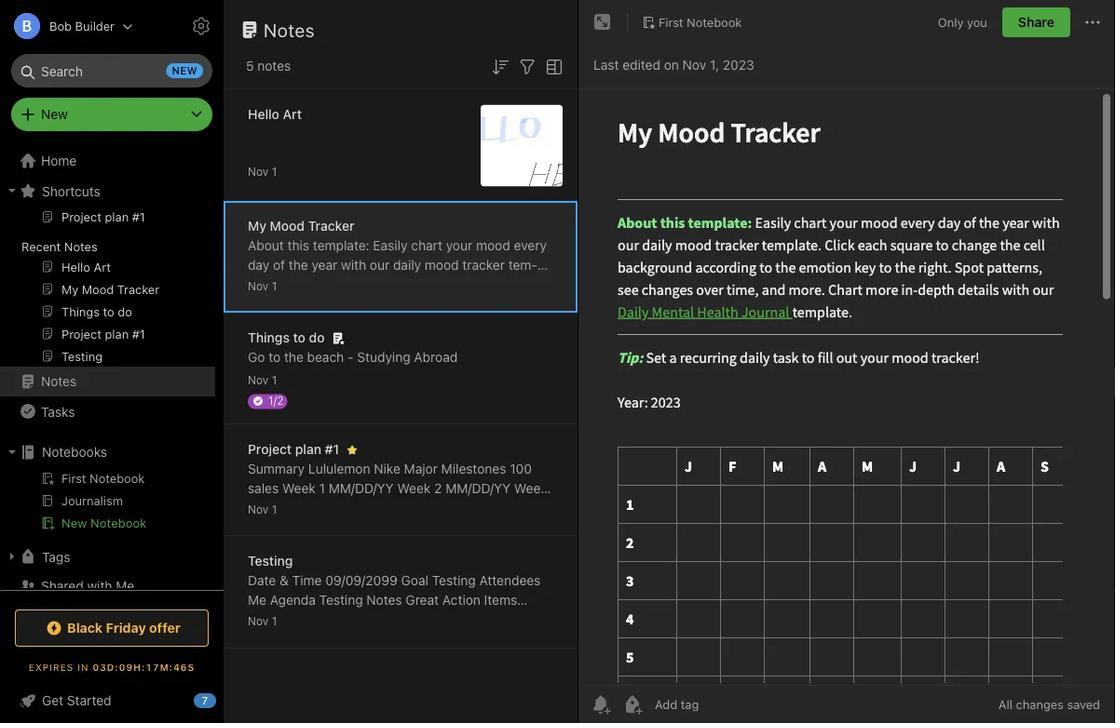 Task type: locate. For each thing, give the bounding box(es) containing it.
new notebook button
[[0, 512, 215, 535]]

notes up hello art
[[257, 58, 291, 74]]

1 vertical spatial with
[[87, 579, 112, 594]]

0 horizontal spatial me
[[116, 579, 134, 594]]

0 horizontal spatial notebook
[[90, 517, 147, 531]]

new up tags
[[61, 517, 87, 531]]

the
[[289, 258, 308, 273], [458, 277, 478, 293], [284, 350, 304, 365]]

your
[[446, 238, 472, 253]]

notebook up tags button
[[90, 517, 147, 531]]

abroad
[[414, 350, 458, 365]]

Add tag field
[[653, 697, 793, 713]]

1 horizontal spatial notes
[[300, 632, 334, 647]]

time
[[292, 573, 322, 589]]

home
[[41, 153, 77, 169]]

4
[[365, 501, 373, 516], [473, 520, 481, 536]]

nov 1 down agenda on the left of page
[[248, 615, 277, 628]]

saved
[[1067, 698, 1100, 712]]

1 vertical spatial mood
[[425, 258, 459, 273]]

black friday offer
[[67, 621, 181, 636]]

with down template:
[[341, 258, 366, 273]]

tasks
[[41, 404, 75, 419]]

1 horizontal spatial with
[[341, 258, 366, 273]]

click
[[285, 277, 314, 293]]

nov 1 up my
[[248, 165, 277, 178]]

new for new
[[41, 107, 68, 122]]

1 vertical spatial 3
[[430, 520, 438, 536]]

1 vertical spatial new
[[61, 517, 87, 531]]

week
[[282, 481, 316, 497], [397, 481, 431, 497], [514, 481, 548, 497], [328, 501, 361, 516], [445, 501, 479, 516]]

1 vertical spatial to
[[293, 330, 305, 346]]

0 vertical spatial the
[[289, 258, 308, 273]]

milestones
[[441, 462, 506, 477]]

chart
[[411, 238, 442, 253]]

2
[[434, 481, 442, 497], [388, 520, 396, 536]]

0 vertical spatial with
[[341, 258, 366, 273]]

1 down of on the top of the page
[[272, 280, 277, 293]]

recent notes group
[[0, 206, 215, 374]]

notebook inside button
[[90, 517, 147, 531]]

notes down action
[[457, 612, 491, 628]]

notes down status
[[300, 632, 334, 647]]

notes inside testing date & time 09/09/2099 goal testing attendees me agenda testing notes great action items assignee status clean up meeting notes send out meeting notes and actio...
[[366, 593, 402, 608]]

notebook
[[687, 15, 742, 29], [90, 517, 147, 531]]

0 vertical spatial new
[[41, 107, 68, 122]]

3 down sales
[[248, 501, 256, 516]]

only
[[938, 15, 964, 29]]

week down lululemon
[[328, 501, 361, 516]]

3 task from the left
[[399, 520, 427, 536]]

last
[[593, 57, 619, 73]]

1,
[[710, 57, 719, 73]]

1 vertical spatial testing
[[432, 573, 476, 589]]

meeting down great
[[405, 612, 453, 628]]

new up home
[[41, 107, 68, 122]]

change
[[411, 277, 455, 293]]

2 down nike
[[388, 520, 396, 536]]

tags button
[[0, 542, 215, 572]]

day
[[248, 258, 269, 273]]

0 horizontal spatial to
[[268, 350, 281, 365]]

0 horizontal spatial meeting
[[248, 632, 297, 647]]

1 vertical spatial notes
[[457, 612, 491, 628]]

expand note image
[[592, 11, 614, 34]]

our
[[370, 258, 390, 273]]

1 vertical spatial the
[[458, 277, 478, 293]]

things
[[248, 330, 290, 346]]

1 up 09/09/2099
[[347, 520, 353, 536]]

2 vertical spatial testing
[[319, 593, 363, 608]]

out
[[528, 612, 548, 628]]

to for the
[[268, 350, 281, 365]]

task
[[316, 520, 344, 536], [357, 520, 384, 536], [399, 520, 427, 536], [442, 520, 469, 536]]

testing
[[248, 554, 293, 569], [432, 573, 476, 589], [319, 593, 363, 608]]

2 vertical spatial the
[[284, 350, 304, 365]]

expires
[[29, 662, 74, 673]]

2 horizontal spatial notes
[[457, 612, 491, 628]]

share button
[[1002, 7, 1070, 37]]

0 horizontal spatial testing
[[248, 554, 293, 569]]

0 vertical spatial to
[[395, 277, 407, 293]]

2 vertical spatial to
[[268, 350, 281, 365]]

notes
[[264, 19, 315, 41], [64, 239, 98, 253], [41, 374, 77, 389], [366, 593, 402, 608]]

mm/dd/yy
[[329, 481, 394, 497], [445, 481, 511, 497], [259, 501, 325, 516], [377, 501, 442, 516], [248, 520, 313, 536]]

notes up up
[[366, 593, 402, 608]]

add tag image
[[621, 694, 644, 716]]

notes up 5 notes
[[264, 19, 315, 41]]

and
[[337, 632, 360, 647]]

lululemon
[[308, 462, 370, 477]]

all changes saved
[[999, 698, 1100, 712]]

5 up le...
[[482, 501, 490, 516]]

notes right recent
[[64, 239, 98, 253]]

4 down lululemon
[[365, 501, 373, 516]]

nov 1 down go
[[248, 374, 277, 387]]

nov 1 down the day
[[248, 280, 277, 293]]

0 horizontal spatial with
[[87, 579, 112, 594]]

in
[[77, 662, 89, 673]]

2 nov 1 from the top
[[248, 280, 277, 293]]

0 horizontal spatial mood
[[425, 258, 459, 273]]

5 up hello
[[246, 58, 254, 74]]

started
[[67, 694, 111, 709]]

task left le...
[[442, 520, 469, 536]]

new inside new popup button
[[41, 107, 68, 122]]

new inside new notebook button
[[61, 517, 87, 531]]

expires in 03d:09h:17m:46s
[[29, 662, 195, 673]]

1 horizontal spatial 5
[[482, 501, 490, 516]]

1
[[272, 165, 277, 178], [272, 280, 277, 293], [272, 374, 277, 387], [319, 481, 325, 497], [272, 504, 277, 517], [347, 520, 353, 536], [272, 615, 277, 628]]

testing up status
[[319, 593, 363, 608]]

1 horizontal spatial meeting
[[405, 612, 453, 628]]

1 horizontal spatial testing
[[319, 593, 363, 608]]

new
[[172, 65, 197, 77]]

1 horizontal spatial me
[[248, 593, 266, 608]]

the left cell
[[458, 277, 478, 293]]

task up goal
[[399, 520, 427, 536]]

0 horizontal spatial 4
[[365, 501, 373, 516]]

to left do
[[293, 330, 305, 346]]

nov 1
[[248, 165, 277, 178], [248, 280, 277, 293], [248, 374, 277, 387], [248, 504, 277, 517], [248, 615, 277, 628]]

summary
[[248, 462, 305, 477]]

mood up tracker at the left of page
[[476, 238, 510, 253]]

7
[[202, 695, 208, 708]]

me down tags button
[[116, 579, 134, 594]]

2 horizontal spatial to
[[395, 277, 407, 293]]

0 vertical spatial 5
[[246, 58, 254, 74]]

notes up tasks
[[41, 374, 77, 389]]

1 horizontal spatial notebook
[[687, 15, 742, 29]]

with down tags button
[[87, 579, 112, 594]]

nov 1 down sales
[[248, 504, 277, 517]]

meeting down 'assignee'
[[248, 632, 297, 647]]

0 vertical spatial 2
[[434, 481, 442, 497]]

each
[[318, 277, 347, 293]]

testing up action
[[432, 573, 476, 589]]

0 vertical spatial 4
[[365, 501, 373, 516]]

2 vertical spatial notes
[[300, 632, 334, 647]]

my
[[248, 218, 266, 234]]

task up time
[[316, 520, 344, 536]]

5
[[246, 58, 254, 74], [482, 501, 490, 516]]

new notebook group
[[0, 468, 215, 542]]

3 down major
[[430, 520, 438, 536]]

nov 1 for about this template: easily chart your mood every day of the year with our daily mood tracker tem plate. click each square to change the cell back ground accordin...
[[248, 280, 277, 293]]

you
[[967, 15, 987, 29]]

me down "date"
[[248, 593, 266, 608]]

ground
[[248, 277, 541, 312]]

1 vertical spatial notebook
[[90, 517, 147, 531]]

testing date & time 09/09/2099 goal testing attendees me agenda testing notes great action items assignee status clean up meeting notes send out meeting notes and actio...
[[248, 554, 548, 647]]

click to collapse image
[[217, 689, 231, 712]]

with
[[341, 258, 366, 273], [87, 579, 112, 594]]

5 nov 1 from the top
[[248, 615, 277, 628]]

testing up "date"
[[248, 554, 293, 569]]

go
[[248, 350, 265, 365]]

nov left 1,
[[682, 57, 706, 73]]

task up 09/09/2099
[[357, 520, 384, 536]]

to right go
[[268, 350, 281, 365]]

1 down agenda on the left of page
[[272, 615, 277, 628]]

week down summary
[[282, 481, 316, 497]]

get started
[[42, 694, 111, 709]]

1 horizontal spatial mood
[[476, 238, 510, 253]]

tracker
[[308, 218, 354, 234]]

mood up change
[[425, 258, 459, 273]]

notebook inside button
[[687, 15, 742, 29]]

cell
[[481, 277, 502, 293]]

the right of on the top of the page
[[289, 258, 308, 273]]

0 horizontal spatial notes
[[257, 58, 291, 74]]

to for do
[[293, 330, 305, 346]]

tree
[[0, 146, 224, 643]]

do
[[309, 330, 325, 346]]

sales
[[248, 481, 279, 497]]

4 left le...
[[473, 520, 481, 536]]

1 down lululemon
[[319, 481, 325, 497]]

nov down the day
[[248, 280, 269, 293]]

great
[[406, 593, 439, 608]]

notes inside group
[[64, 239, 98, 253]]

1 vertical spatial meeting
[[248, 632, 297, 647]]

1 horizontal spatial to
[[293, 330, 305, 346]]

1 vertical spatial 5
[[482, 501, 490, 516]]

Account field
[[0, 7, 133, 45]]

1 vertical spatial 2
[[388, 520, 396, 536]]

project plan #1
[[248, 442, 339, 457]]

notebook up 1,
[[687, 15, 742, 29]]

0 horizontal spatial 5
[[246, 58, 254, 74]]

art
[[283, 107, 302, 122]]

5 inside "summary lululemon nike major milestones 100 sales week 1 mm/dd/yy week 2 mm/dd/yy week 3 mm/dd/yy week 4 mm/dd/yy week 5 mm/dd/yy task 1 task 2 task 3 task 4 le..."
[[482, 501, 490, 516]]

-
[[347, 350, 354, 365]]

the down the things to do
[[284, 350, 304, 365]]

2 down major
[[434, 481, 442, 497]]

1 vertical spatial 4
[[473, 520, 481, 536]]

0 vertical spatial notebook
[[687, 15, 742, 29]]

1 task from the left
[[316, 520, 344, 536]]

shared
[[41, 579, 84, 594]]

0 vertical spatial notes
[[257, 58, 291, 74]]

1 down sales
[[272, 504, 277, 517]]

edited
[[622, 57, 660, 73]]

0 vertical spatial 3
[[248, 501, 256, 516]]

4 nov 1 from the top
[[248, 504, 277, 517]]

changes
[[1016, 698, 1064, 712]]

me
[[116, 579, 134, 594], [248, 593, 266, 608]]

studying
[[357, 350, 410, 365]]

to down daily
[[395, 277, 407, 293]]

easily
[[373, 238, 408, 253]]

hello art
[[248, 107, 302, 122]]



Task type: describe. For each thing, give the bounding box(es) containing it.
add filters image
[[516, 56, 538, 78]]

share
[[1018, 14, 1055, 30]]

every
[[514, 238, 547, 253]]

recent notes
[[21, 239, 98, 253]]

get
[[42, 694, 63, 709]]

plate.
[[248, 258, 537, 293]]

goal
[[401, 573, 428, 589]]

week down major
[[397, 481, 431, 497]]

week down milestones
[[445, 501, 479, 516]]

notebooks
[[42, 445, 107, 460]]

Search text field
[[24, 54, 199, 88]]

1 up 1/2
[[272, 374, 277, 387]]

mood
[[270, 218, 305, 234]]

all
[[999, 698, 1013, 712]]

tracker
[[462, 258, 505, 273]]

thumbnail image
[[481, 105, 563, 187]]

tags
[[42, 549, 70, 565]]

date
[[248, 573, 276, 589]]

notebook for new notebook
[[90, 517, 147, 531]]

about
[[248, 238, 284, 253]]

shared with me link
[[0, 572, 215, 602]]

notebooks link
[[0, 438, 215, 468]]

new notebook
[[61, 517, 147, 531]]

shared with me
[[41, 579, 134, 594]]

settings image
[[190, 15, 212, 37]]

template:
[[313, 238, 369, 253]]

more actions image
[[1082, 11, 1104, 34]]

things to do
[[248, 330, 325, 346]]

with inside tree
[[87, 579, 112, 594]]

2 horizontal spatial testing
[[432, 573, 476, 589]]

recent
[[21, 239, 61, 253]]

go to the beach - studying abroad
[[248, 350, 458, 365]]

1 up mood
[[272, 165, 277, 178]]

expand tags image
[[5, 550, 20, 565]]

03d:09h:17m:46s
[[93, 662, 195, 673]]

Add filters field
[[516, 54, 538, 78]]

square
[[351, 277, 392, 293]]

summary lululemon nike major milestones 100 sales week 1 mm/dd/yy week 2 mm/dd/yy week 3 mm/dd/yy week 4 mm/dd/yy week 5 mm/dd/yy task 1 task 2 task 3 task 4 le...
[[248, 462, 548, 536]]

first notebook button
[[635, 9, 748, 35]]

0 vertical spatial meeting
[[405, 612, 453, 628]]

me inside testing date & time 09/09/2099 goal testing attendees me agenda testing notes great action items assignee status clean up meeting notes send out meeting notes and actio...
[[248, 593, 266, 608]]

last edited on nov 1, 2023
[[593, 57, 754, 73]]

Help and Learning task checklist field
[[0, 687, 224, 716]]

me inside tree
[[116, 579, 134, 594]]

0 horizontal spatial 3
[[248, 501, 256, 516]]

09/09/2099
[[325, 573, 398, 589]]

0 vertical spatial mood
[[476, 238, 510, 253]]

new button
[[11, 98, 212, 131]]

nov down "date"
[[248, 615, 269, 628]]

1 horizontal spatial 4
[[473, 520, 481, 536]]

4 task from the left
[[442, 520, 469, 536]]

action
[[442, 593, 481, 608]]

notes link
[[0, 367, 215, 397]]

100
[[510, 462, 532, 477]]

More actions field
[[1082, 7, 1104, 37]]

shortcuts button
[[0, 176, 215, 206]]

major
[[404, 462, 438, 477]]

agenda
[[270, 593, 316, 608]]

nike
[[374, 462, 400, 477]]

builder
[[75, 19, 115, 33]]

year
[[312, 258, 337, 273]]

0 horizontal spatial 2
[[388, 520, 396, 536]]

shortcuts
[[42, 183, 100, 199]]

add a reminder image
[[590, 694, 612, 716]]

actio...
[[363, 632, 404, 647]]

0 vertical spatial testing
[[248, 554, 293, 569]]

View options field
[[538, 54, 565, 78]]

week down 100
[[514, 481, 548, 497]]

2023
[[723, 57, 754, 73]]

expand notebooks image
[[5, 445, 20, 460]]

offer
[[149, 621, 181, 636]]

2 task from the left
[[357, 520, 384, 536]]

on
[[664, 57, 679, 73]]

new for new notebook
[[61, 517, 87, 531]]

black friday offer button
[[15, 610, 209, 647]]

to inside about this template: easily chart your mood every day of the year with our daily mood tracker tem plate. click each square to change the cell back ground accordin...
[[395, 277, 407, 293]]

first
[[659, 15, 683, 29]]

my mood tracker
[[248, 218, 354, 234]]

daily
[[393, 258, 421, 273]]

nov inside note window element
[[682, 57, 706, 73]]

clean
[[348, 612, 382, 628]]

le...
[[485, 520, 510, 536]]

1 horizontal spatial 3
[[430, 520, 438, 536]]

1 horizontal spatial 2
[[434, 481, 442, 497]]

5 notes
[[246, 58, 291, 74]]

friday
[[106, 621, 146, 636]]

1/2
[[268, 395, 284, 408]]

only you
[[938, 15, 987, 29]]

send
[[494, 612, 525, 628]]

about this template: easily chart your mood every day of the year with our daily mood tracker tem plate. click each square to change the cell back ground accordin...
[[248, 238, 547, 312]]

nov 1 for date & time 09/09/2099 goal testing attendees me agenda testing notes great action items assignee status clean up meeting notes send out meeting notes and actio...
[[248, 615, 277, 628]]

back
[[506, 277, 541, 293]]

tree containing home
[[0, 146, 224, 643]]

nov down go
[[248, 374, 269, 387]]

nov up my
[[248, 165, 269, 178]]

notebook for first notebook
[[687, 15, 742, 29]]

tem
[[508, 258, 537, 273]]

plan
[[295, 442, 321, 457]]

assignee
[[248, 612, 303, 628]]

note window element
[[578, 0, 1115, 724]]

with inside about this template: easily chart your mood every day of the year with our daily mood tracker tem plate. click each square to change the cell back ground accordin...
[[341, 258, 366, 273]]

of
[[273, 258, 285, 273]]

&
[[280, 573, 289, 589]]

beach
[[307, 350, 344, 365]]

nov 1 for summary lululemon nike major milestones 100 sales week 1 mm/dd/yy week 2 mm/dd/yy week 3 mm/dd/yy week 4 mm/dd/yy week 5 mm/dd/yy task 1 task 2 task 3 task 4 le...
[[248, 504, 277, 517]]

Note Editor text field
[[578, 89, 1115, 686]]

new search field
[[24, 54, 203, 88]]

tasks button
[[0, 397, 215, 427]]

accordin...
[[294, 297, 357, 312]]

nov down sales
[[248, 504, 269, 517]]

#1
[[325, 442, 339, 457]]

3 nov 1 from the top
[[248, 374, 277, 387]]

Sort options field
[[489, 54, 511, 78]]

1 nov 1 from the top
[[248, 165, 277, 178]]

up
[[386, 612, 401, 628]]



Task type: vqa. For each thing, say whether or not it's contained in the screenshot.
"New" associated with New Daily Tasks
no



